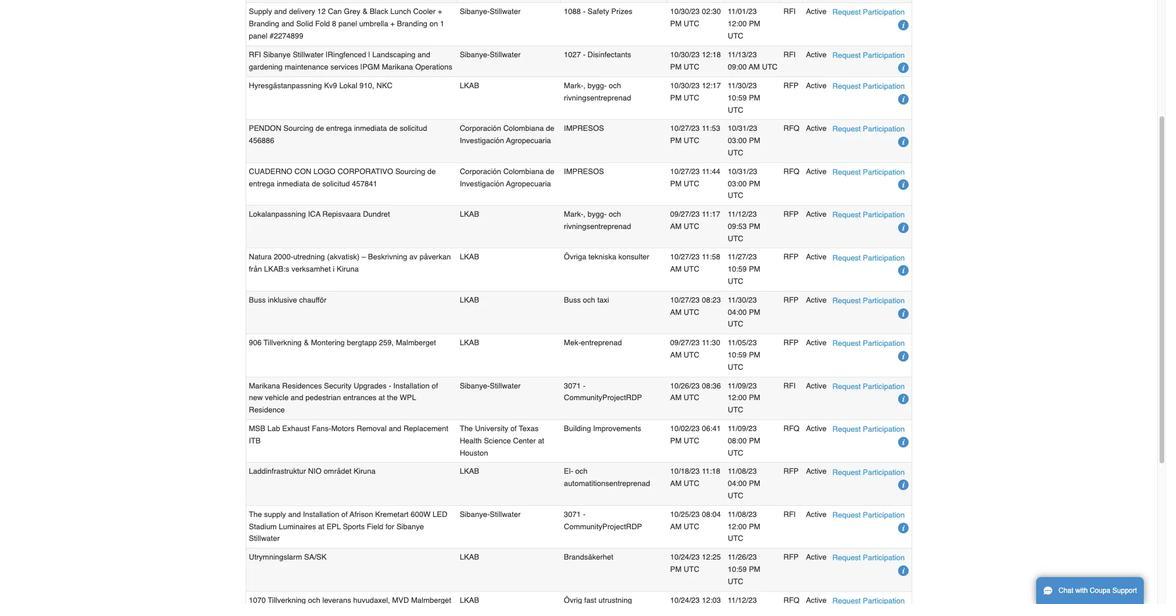 Task type: describe. For each thing, give the bounding box(es) containing it.
request participation button for 06:41
[[832, 423, 905, 436]]

pendon sourcing de entrega inmediata de solicitud 456886
[[249, 124, 427, 145]]

- inside 'marikana residences security upgrades - installation of new vehicle and pedestrian entrances at the wpl residence'
[[389, 382, 391, 390]]

chat with coupa support button
[[1036, 578, 1144, 605]]

11/26/23
[[728, 553, 757, 562]]

gardening
[[249, 62, 283, 71]]

pm inside 10/02/23 06:41 pm utc
[[670, 437, 682, 446]]

msb
[[249, 425, 265, 433]]

utc inside 10/25/23 08:04 am utc
[[684, 523, 699, 531]]

09/27/23 for 09/27/23 11:17 am utc
[[670, 210, 700, 219]]

10/27/23 for 10/27/23 11:53 pm utc
[[670, 124, 700, 133]]

chat
[[1059, 587, 1073, 595]]

11:30
[[702, 339, 720, 348]]

field
[[367, 523, 383, 531]]

03:00 for 10/27/23 11:44 pm utc
[[728, 179, 747, 188]]

1 vertical spatial panel
[[249, 32, 267, 40]]

solicitud inside the pendon sourcing de entrega inmediata de solicitud 456886
[[400, 124, 427, 133]]

1 horizontal spatial panel
[[338, 19, 357, 28]]

request for 11:53
[[832, 125, 861, 134]]

stillwater for marikana residences security upgrades - installation of new vehicle and pedestrian entrances at the wpl residence
[[490, 382, 521, 390]]

el- och automatitionsentreprenad
[[564, 468, 650, 488]]

black
[[370, 7, 388, 16]]

the for the supply and installation of afrison kremetart 600w led stadium luminaires at epl sports field for sibanye stillwater
[[249, 510, 262, 519]]

active for 10/27/23 11:44 pm utc
[[806, 167, 827, 176]]

906
[[249, 339, 262, 348]]

1027
[[564, 50, 581, 59]]

colombiana for cuaderno con logo corporativo sourcing de entrega inmediata de solicitud 457841
[[503, 167, 544, 176]]

investigación for pendon sourcing de entrega inmediata de solicitud 456886
[[460, 136, 504, 145]]

participation for 02:30
[[863, 8, 905, 17]]

lkab for natura 2000-utredning (akvatisk) – beskrivning av påverkan från lkab:s verksamhet i kiruna
[[460, 253, 479, 262]]

pm inside 11/01/23 12:00 pm utc
[[749, 19, 760, 28]]

request for 08:04
[[832, 511, 861, 520]]

building improvements
[[564, 425, 641, 433]]

and inside 'marikana residences security upgrades - installation of new vehicle and pedestrian entrances at the wpl residence'
[[291, 394, 303, 403]]

of inside the university of texas health science center at houston
[[510, 425, 517, 433]]

pm inside 10/30/23 12:18 pm utc
[[670, 62, 682, 71]]

request participation for 08:36
[[832, 382, 905, 391]]

2 branding from the left
[[397, 19, 427, 28]]

request participation for 02:30
[[832, 8, 905, 17]]

|pgm
[[360, 62, 380, 71]]

10:59 for 11/27/23
[[728, 265, 747, 274]]

11/09/23 for 12:00
[[728, 382, 757, 390]]

11:44
[[702, 167, 720, 176]]

communityprojectrdp for 10/25/23 08:04 am utc
[[564, 523, 642, 531]]

och down disinfectants
[[609, 81, 621, 90]]

building
[[564, 425, 591, 433]]

mark-, bygg- och rivningsentreprenad for pm
[[564, 81, 631, 102]]

12:00 for 11/09/23
[[728, 394, 747, 403]]

mark- for 10/30/23
[[564, 81, 583, 90]]

the
[[387, 394, 398, 403]]

906 tillverkning & montering bergtapp 259, malmberget
[[249, 339, 436, 348]]

supply and delivery 12 can grey & black lunch cooler + branding and solid fold 8 panel umbrella + branding on 1 panel #2274899
[[249, 7, 444, 40]]

and right supply
[[274, 7, 287, 16]]

pm up 11/12/23
[[749, 179, 760, 188]]

utc inside 11/09/23 08:00 pm utc
[[728, 449, 743, 458]]

participation for 12:25
[[863, 554, 905, 563]]

request for 11:44
[[832, 168, 861, 176]]

lokalanpassning
[[249, 210, 306, 219]]

10/30/23 for 10/30/23 02:30 pm utc
[[670, 7, 700, 16]]

11/05/23
[[728, 339, 757, 348]]

11:18
[[702, 468, 720, 476]]

457841
[[352, 179, 377, 188]]

12:18
[[702, 50, 721, 59]]

10/30/23 12:17 pm utc
[[670, 81, 721, 102]]

stillwater for supply and delivery 12 can grey & black lunch cooler + branding and solid fold 8 panel umbrella + branding on 1 panel #2274899
[[490, 7, 521, 16]]

texas
[[519, 425, 539, 433]]

utc inside 11/08/23 12:00 pm utc
[[728, 535, 743, 544]]

utc inside 10/02/23 06:41 pm utc
[[684, 437, 699, 446]]

8
[[332, 19, 336, 28]]

request participation for 12:18
[[832, 51, 905, 60]]

övriga tekniska konsulter
[[564, 253, 649, 262]]

on
[[430, 19, 438, 28]]

msb lab exhaust fans-motors removal and replacement itb
[[249, 425, 448, 446]]

sourcing inside cuaderno con logo corporativo sourcing de entrega inmediata de solicitud 457841
[[395, 167, 425, 176]]

10/02/23
[[670, 425, 700, 433]]

10/31/23 03:00 pm utc for 10/27/23 11:53 pm utc
[[728, 124, 760, 157]]

stillwater inside the supply and installation of afrison kremetart 600w led stadium luminaires at epl sports field for sibanye stillwater
[[249, 535, 280, 544]]

02:30
[[702, 7, 721, 16]]

10/18/23 11:18 am utc
[[670, 468, 720, 488]]

removal
[[357, 425, 387, 433]]

mek-
[[564, 339, 581, 348]]

active for 10/30/23 02:30 pm utc
[[806, 7, 827, 16]]

agropecuaria for cuaderno con logo corporativo sourcing de entrega inmediata de solicitud 457841
[[506, 179, 551, 188]]

10/24/23 12:25 pm utc
[[670, 553, 721, 574]]

request for 12:17
[[832, 82, 861, 91]]

sibanye-stillwater for marikana residences security upgrades - installation of new vehicle and pedestrian entrances at the wpl residence
[[460, 382, 521, 390]]

sibanye- for rfi sibanye stillwater |ringfenced | landscaping and gardening maintenance services |pgm marikana operations
[[460, 50, 490, 59]]

umbrella
[[359, 19, 388, 28]]

inmediata inside the pendon sourcing de entrega inmediata de solicitud 456886
[[354, 124, 387, 133]]

0 vertical spatial +
[[438, 7, 442, 16]]

& inside 'supply and delivery 12 can grey & black lunch cooler + branding and solid fold 8 panel umbrella + branding on 1 panel #2274899'
[[363, 7, 368, 16]]

rfp for 11/30/23 10:59 pm utc
[[783, 81, 799, 90]]

rfp for 11/05/23 10:59 pm utc
[[783, 339, 799, 348]]

con
[[294, 167, 311, 176]]

10/31/23 for 11:44
[[728, 167, 757, 176]]

- for marikana residences security upgrades - installation of new vehicle and pedestrian entrances at the wpl residence
[[583, 382, 586, 390]]

participation for 08:04
[[863, 511, 905, 520]]

communityprojectrdp for 10/26/23 08:36 am utc
[[564, 394, 642, 403]]

04:00 for 11/08/23
[[728, 480, 747, 488]]

lkab:s
[[264, 265, 289, 274]]

kremetart
[[375, 510, 409, 519]]

12
[[317, 7, 326, 16]]

request participation for 11:18
[[832, 468, 905, 477]]

installation inside the supply and installation of afrison kremetart 600w led stadium luminaires at epl sports field for sibanye stillwater
[[303, 510, 339, 519]]

fold
[[315, 19, 330, 28]]

pm inside '10/27/23 11:44 pm utc'
[[670, 179, 682, 188]]

09:53
[[728, 222, 747, 231]]

coupa
[[1090, 587, 1111, 595]]

rfi for 10/26/23 08:36 am utc
[[783, 382, 796, 390]]

rfp for 11/12/23 09:53 pm utc
[[783, 210, 799, 219]]

1 branding from the left
[[249, 19, 279, 28]]

10/25/23 08:04 am utc
[[670, 510, 721, 531]]

am for 10/27/23 11:58 am utc
[[670, 265, 682, 274]]

11/12/23 09:53 pm utc
[[728, 210, 760, 243]]

request participation for 08:23
[[832, 296, 905, 305]]

10/27/23 for 10/27/23 08:23 am utc
[[670, 296, 700, 305]]

afrison
[[350, 510, 373, 519]]

1 vertical spatial kiruna
[[354, 468, 376, 476]]

utc up 11/12/23
[[728, 191, 743, 200]]

12:17
[[702, 81, 721, 90]]

participation for 12:18
[[863, 51, 905, 60]]

08:00
[[728, 437, 747, 446]]

11/30/23 for 10:59
[[728, 81, 757, 90]]

solicitud inside cuaderno con logo corporativo sourcing de entrega inmediata de solicitud 457841
[[322, 179, 350, 188]]

3071 - communityprojectrdp for 10/25/23
[[564, 510, 642, 531]]

stillwater inside rfi sibanye stillwater |ringfenced | landscaping and gardening maintenance services |pgm marikana operations
[[293, 50, 324, 59]]

installation inside 'marikana residences security upgrades - installation of new vehicle and pedestrian entrances at the wpl residence'
[[393, 382, 430, 390]]

request for 11:18
[[832, 468, 861, 477]]

övriga
[[564, 253, 586, 262]]

health
[[460, 437, 482, 446]]

pm inside 11/09/23 12:00 pm utc
[[749, 394, 760, 403]]

10/27/23 for 10/27/23 11:44 pm utc
[[670, 167, 700, 176]]

rivningsentreprenad for 09/27/23 11:17 am utc
[[564, 222, 631, 231]]

pm inside 11/26/23 10:59 pm utc
[[749, 566, 760, 574]]

rfp for 11/27/23 10:59 pm utc
[[783, 253, 799, 262]]

request for 11:30
[[832, 339, 861, 348]]

pm inside 11/30/23 04:00 pm utc
[[749, 308, 760, 317]]

marikana inside 'marikana residences security upgrades - installation of new vehicle and pedestrian entrances at the wpl residence'
[[249, 382, 280, 390]]

utc inside "11/30/23 10:59 pm utc"
[[728, 106, 743, 114]]

impresos for 10/27/23 11:44 pm utc
[[564, 167, 604, 176]]

04:00 for 11/30/23
[[728, 308, 747, 317]]

impresos for 10/27/23 11:53 pm utc
[[564, 124, 604, 133]]

supply
[[249, 7, 272, 16]]

11/08/23 for 12:00
[[728, 510, 757, 519]]

pm inside 11/08/23 12:00 pm utc
[[749, 523, 760, 531]]

lunch
[[390, 7, 411, 16]]

- for supply and delivery 12 can grey & black lunch cooler + branding and solid fold 8 panel umbrella + branding on 1 panel #2274899
[[583, 7, 586, 16]]

colombiana for pendon sourcing de entrega inmediata de solicitud 456886
[[503, 124, 544, 133]]

utc inside 11/27/23 10:59 pm utc
[[728, 277, 743, 286]]

1027 - disinfectants
[[564, 50, 631, 59]]

can
[[328, 7, 342, 16]]

pedestrian
[[305, 394, 341, 403]]

tekniska
[[588, 253, 616, 262]]

11:53
[[702, 124, 720, 133]]

mark- for 09/27/23
[[564, 210, 583, 219]]

rfi inside rfi sibanye stillwater |ringfenced | landscaping and gardening maintenance services |pgm marikana operations
[[249, 50, 261, 59]]

rfi inside 11/13/23 09:00 am utc rfi
[[783, 50, 796, 59]]

buss och taxi
[[564, 296, 609, 305]]

pm inside 11/09/23 08:00 pm utc
[[749, 437, 760, 446]]

buss inklusive chaufför
[[249, 296, 326, 305]]

utc inside the 09/27/23 11:17 am utc
[[684, 222, 699, 231]]

maintenance
[[285, 62, 328, 71]]

rfp for 11/30/23 04:00 pm utc
[[783, 296, 799, 305]]

of inside 'marikana residences security upgrades - installation of new vehicle and pedestrian entrances at the wpl residence'
[[432, 382, 438, 390]]

request participation button for 08:23
[[832, 295, 905, 307]]

11:17
[[702, 210, 720, 219]]

hyresgästanpassning kv9 lokal 910, nkc
[[249, 81, 393, 90]]

corporativo
[[338, 167, 393, 176]]

participation for 11:17
[[863, 211, 905, 219]]

456886
[[249, 136, 274, 145]]

3071 for 10/25/23 08:04 am utc
[[564, 510, 581, 519]]

am for 10/18/23 11:18 am utc
[[670, 480, 682, 488]]

08:04
[[702, 510, 721, 519]]

pm inside 11/08/23 04:00 pm utc
[[749, 480, 760, 488]]

utc down "11/30/23 10:59 pm utc"
[[728, 148, 743, 157]]

repisvaara
[[322, 210, 361, 219]]

utc inside 10/18/23 11:18 am utc
[[684, 480, 699, 488]]

och up övriga tekniska konsulter
[[609, 210, 621, 219]]

utc inside 11/13/23 09:00 am utc rfi
[[762, 62, 778, 71]]

sibanye- for supply and delivery 12 can grey & black lunch cooler + branding and solid fold 8 panel umbrella + branding on 1 panel #2274899
[[460, 7, 490, 16]]

request participation button for 11:18
[[832, 466, 905, 479]]

residence
[[249, 406, 285, 415]]

and up "#2274899"
[[281, 19, 294, 28]]

landscaping
[[372, 50, 415, 59]]

10/31/23 03:00 pm utc for 10/27/23 11:44 pm utc
[[728, 167, 760, 200]]

kiruna inside natura 2000-utredning (akvatisk) – beskrivning av påverkan från lkab:s verksamhet i kiruna
[[337, 265, 359, 274]]

request for 08:23
[[832, 296, 861, 305]]

lokal
[[339, 81, 357, 90]]

pm inside 10/24/23 12:25 pm utc
[[670, 566, 682, 574]]

security
[[324, 382, 352, 390]]

sibanye-stillwater for supply and delivery 12 can grey & black lunch cooler + branding and solid fold 8 panel umbrella + branding on 1 panel #2274899
[[460, 7, 521, 16]]

buss for buss inklusive chaufför
[[249, 296, 266, 305]]

active for 10/27/23 11:53 pm utc
[[806, 124, 827, 133]]

11/27/23
[[728, 253, 757, 262]]

laddinfrastruktur nio området kiruna
[[249, 468, 376, 476]]

12:00 for 11/08/23
[[728, 523, 747, 531]]

1 vertical spatial &
[[304, 339, 309, 348]]

utc inside 10/27/23 11:58 am utc
[[684, 265, 699, 274]]

0 horizontal spatial +
[[390, 19, 395, 28]]

lkab for 906 tillverkning & montering bergtapp 259, malmberget
[[460, 339, 479, 348]]

, for 09/27/23
[[583, 210, 586, 219]]

at inside the university of texas health science center at houston
[[538, 437, 544, 446]]

grey
[[344, 7, 360, 16]]

utc inside 10/30/23 12:17 pm utc
[[684, 93, 699, 102]]

08:23
[[702, 296, 721, 305]]

11/27/23 10:59 pm utc
[[728, 253, 760, 286]]

utc inside the 10/26/23 08:36 am utc
[[684, 394, 699, 403]]

participation for 11:30
[[863, 339, 905, 348]]

11/30/23 10:59 pm utc
[[728, 81, 760, 114]]

11/08/23 04:00 pm utc
[[728, 468, 760, 501]]

11/12/23
[[728, 210, 757, 219]]

houston
[[460, 449, 488, 458]]

malmberget
[[396, 339, 436, 348]]



Task type: locate. For each thing, give the bounding box(es) containing it.
1 10/31/23 from the top
[[728, 124, 757, 133]]

1 vertical spatial corporación
[[460, 167, 501, 176]]

6 active from the top
[[806, 210, 827, 219]]

1 vertical spatial solicitud
[[322, 179, 350, 188]]

1 vertical spatial entrega
[[249, 179, 275, 188]]

10:59 down '09:00'
[[728, 93, 747, 102]]

at left epl
[[318, 523, 324, 531]]

09/27/23
[[670, 210, 700, 219], [670, 339, 700, 348]]

6 participation from the top
[[863, 211, 905, 219]]

and up luminaires
[[288, 510, 301, 519]]

10/31/23 for 11:53
[[728, 124, 757, 133]]

09/27/23 inside the 09/27/23 11:30 am utc
[[670, 339, 700, 348]]

utc inside 11/05/23 10:59 pm utc
[[728, 363, 743, 372]]

active for 10/30/23 12:18 pm utc
[[806, 50, 827, 59]]

1088
[[564, 7, 581, 16]]

1 request participation from the top
[[832, 8, 905, 17]]

14 participation from the top
[[863, 554, 905, 563]]

sibanye- for marikana residences security upgrades - installation of new vehicle and pedestrian entrances at the wpl residence
[[460, 382, 490, 390]]

pm up 10/30/23 12:18 pm utc at the right of page
[[670, 19, 682, 28]]

0 vertical spatial rfq
[[783, 124, 800, 133]]

chaufför
[[299, 296, 326, 305]]

1 vertical spatial the
[[249, 510, 262, 519]]

sibanye-stillwater for the supply and installation of afrison kremetart 600w led stadium luminaires at epl sports field for sibanye stillwater
[[460, 510, 521, 519]]

corporación colombiana de investigación agropecuaria for cuaderno con logo corporativo sourcing de entrega inmediata de solicitud 457841
[[460, 167, 554, 188]]

03:00 up 11/12/23
[[728, 179, 747, 188]]

montering
[[311, 339, 345, 348]]

12:00 down 11/01/23
[[728, 19, 747, 28]]

1 bygg- from the top
[[588, 81, 607, 90]]

utc inside 10/30/23 12:18 pm utc
[[684, 62, 699, 71]]

3 12:00 from the top
[[728, 523, 747, 531]]

2 11/30/23 from the top
[[728, 296, 757, 305]]

i
[[333, 265, 335, 274]]

investigación
[[460, 136, 504, 145], [460, 179, 504, 188]]

panel down supply
[[249, 32, 267, 40]]

09/27/23 11:30 am utc
[[670, 339, 720, 360]]

3 10:59 from the top
[[728, 351, 747, 360]]

7 request participation from the top
[[832, 254, 905, 262]]

1 vertical spatial colombiana
[[503, 167, 544, 176]]

of inside the supply and installation of afrison kremetart 600w led stadium luminaires at epl sports field for sibanye stillwater
[[341, 510, 348, 519]]

and down residences
[[291, 394, 303, 403]]

request participation for 12:17
[[832, 82, 905, 91]]

2 10:59 from the top
[[728, 265, 747, 274]]

rfi sibanye stillwater |ringfenced | landscaping and gardening maintenance services |pgm marikana operations
[[249, 50, 452, 71]]

10 participation from the top
[[863, 382, 905, 391]]

påverkan
[[420, 253, 451, 262]]

10/31/23 03:00 pm utc up 11/12/23
[[728, 167, 760, 200]]

active for 10/30/23 12:17 pm utc
[[806, 81, 827, 90]]

support
[[1112, 587, 1137, 595]]

participation for 11:53
[[863, 125, 905, 134]]

of up replacement
[[432, 382, 438, 390]]

0 vertical spatial of
[[432, 382, 438, 390]]

0 horizontal spatial entrega
[[249, 179, 275, 188]]

mark- up 'övriga'
[[564, 210, 583, 219]]

am inside the 09/27/23 11:17 am utc
[[670, 222, 682, 231]]

, for 10/30/23
[[583, 81, 586, 90]]

luminaires
[[279, 523, 316, 531]]

1088 - safety prizes
[[564, 7, 632, 16]]

nkc
[[376, 81, 393, 90]]

11/08/23 12:00 pm utc
[[728, 510, 760, 544]]

sibanye inside rfi sibanye stillwater |ringfenced | landscaping and gardening maintenance services |pgm marikana operations
[[263, 50, 291, 59]]

från
[[249, 265, 262, 274]]

- for rfi sibanye stillwater |ringfenced | landscaping and gardening maintenance services |pgm marikana operations
[[583, 50, 586, 59]]

11 request from the top
[[832, 425, 861, 434]]

06:41
[[702, 425, 721, 433]]

request participation button for 08:04
[[832, 509, 905, 522]]

8 participation from the top
[[863, 296, 905, 305]]

11/30/23
[[728, 81, 757, 90], [728, 296, 757, 305]]

1 horizontal spatial marikana
[[382, 62, 413, 71]]

utc inside 10/27/23 08:23 am utc
[[684, 308, 699, 317]]

0 vertical spatial 04:00
[[728, 308, 747, 317]]

13 participation from the top
[[863, 511, 905, 520]]

11/08/23 inside 11/08/23 04:00 pm utc
[[728, 468, 757, 476]]

10/30/23 inside 10/30/23 12:18 pm utc
[[670, 50, 700, 59]]

1 rfp from the top
[[783, 81, 799, 90]]

1 vertical spatial mark-
[[564, 210, 583, 219]]

1 active from the top
[[806, 7, 827, 16]]

10:59 inside "11/30/23 10:59 pm utc"
[[728, 93, 747, 102]]

rfi right 11/13/23
[[783, 50, 796, 59]]

corporación
[[460, 124, 501, 133], [460, 167, 501, 176]]

request participation for 11:44
[[832, 168, 905, 176]]

1 vertical spatial marikana
[[249, 382, 280, 390]]

- right the 1088
[[583, 7, 586, 16]]

pm down "11/30/23 10:59 pm utc"
[[749, 136, 760, 145]]

inmediata inside cuaderno con logo corporativo sourcing de entrega inmediata de solicitud 457841
[[277, 179, 310, 188]]

11/30/23 for 04:00
[[728, 296, 757, 305]]

10/27/23 inside 10/27/23 11:58 am utc
[[670, 253, 700, 262]]

0 vertical spatial bygg-
[[588, 81, 607, 90]]

11/30/23 04:00 pm utc
[[728, 296, 760, 329]]

+ up 1
[[438, 7, 442, 16]]

och right el-
[[575, 468, 588, 476]]

10/31/23 down "11/30/23 10:59 pm utc"
[[728, 124, 757, 133]]

2 request from the top
[[832, 51, 861, 60]]

11 request participation button from the top
[[832, 423, 905, 436]]

pm inside '10/27/23 11:53 pm utc'
[[670, 136, 682, 145]]

the for the university of texas health science center at houston
[[460, 425, 473, 433]]

10/27/23 left 08:23
[[670, 296, 700, 305]]

rfi right 11/09/23 12:00 pm utc
[[783, 382, 796, 390]]

2 12:00 from the top
[[728, 394, 747, 403]]

0 vertical spatial 10/31/23 03:00 pm utc
[[728, 124, 760, 157]]

utc up 10/30/23 12:17 pm utc
[[684, 62, 699, 71]]

rfp for 11/08/23 04:00 pm utc
[[783, 468, 799, 476]]

request participation for 12:25
[[832, 554, 905, 563]]

10/31/23 03:00 pm utc right 11:53 at the top right
[[728, 124, 760, 157]]

el-
[[564, 468, 573, 476]]

rfp for 11/26/23 10:59 pm utc
[[783, 553, 799, 562]]

, down 1027 - disinfectants
[[583, 81, 586, 90]]

0 vertical spatial sibanye
[[263, 50, 291, 59]]

0 horizontal spatial inmediata
[[277, 179, 310, 188]]

0 vertical spatial sourcing
[[283, 124, 313, 133]]

1 mark-, bygg- och rivningsentreprenad from the top
[[564, 81, 631, 102]]

12 participation from the top
[[863, 468, 905, 477]]

2 corporación from the top
[[460, 167, 501, 176]]

solicitud
[[400, 124, 427, 133], [322, 179, 350, 188]]

0 horizontal spatial &
[[304, 339, 309, 348]]

10:59 inside 11/26/23 10:59 pm utc
[[728, 566, 747, 574]]

1 vertical spatial investigación
[[460, 179, 504, 188]]

am inside 10/27/23 08:23 am utc
[[670, 308, 682, 317]]

11/13/23
[[728, 50, 757, 59]]

utc down the 10/25/23
[[684, 523, 699, 531]]

1 vertical spatial communityprojectrdp
[[564, 523, 642, 531]]

request participation for 11:58
[[832, 254, 905, 262]]

pm down 10/24/23
[[670, 566, 682, 574]]

utc down 08:00
[[728, 449, 743, 458]]

request participation button for 12:25
[[832, 552, 905, 565]]

2 mark- from the top
[[564, 210, 583, 219]]

0 vertical spatial corporación colombiana de investigación agropecuaria
[[460, 124, 554, 145]]

11/26/23 10:59 pm utc
[[728, 553, 760, 586]]

1 vertical spatial 09/27/23
[[670, 339, 700, 348]]

09/27/23 11:17 am utc
[[670, 210, 720, 231]]

10/27/23 left 11:58
[[670, 253, 700, 262]]

the up stadium
[[249, 510, 262, 519]]

11 active from the top
[[806, 425, 827, 433]]

and inside msb lab exhaust fans-motors removal and replacement itb
[[389, 425, 401, 433]]

6 rfp from the top
[[783, 468, 799, 476]]

panel
[[338, 19, 357, 28], [249, 32, 267, 40]]

1
[[440, 19, 444, 28]]

1 rfq from the top
[[783, 124, 800, 133]]

12:00 inside 11/08/23 12:00 pm utc
[[728, 523, 747, 531]]

and inside the supply and installation of afrison kremetart 600w led stadium luminaires at epl sports field for sibanye stillwater
[[288, 510, 301, 519]]

0 vertical spatial 3071 - communityprojectrdp
[[564, 382, 642, 403]]

lkab for buss inklusive chaufför
[[460, 296, 479, 305]]

utc inside 10/30/23 02:30 pm utc
[[684, 19, 699, 28]]

pm up 11/26/23
[[749, 523, 760, 531]]

11/09/23 inside 11/09/23 08:00 pm utc
[[728, 425, 757, 433]]

the inside the supply and installation of afrison kremetart 600w led stadium luminaires at epl sports field for sibanye stillwater
[[249, 510, 262, 519]]

4 10/27/23 from the top
[[670, 296, 700, 305]]

12 request participation from the top
[[832, 468, 905, 477]]

10/27/23 11:53 pm utc
[[670, 124, 720, 145]]

rfp right 11/12/23 09:53 pm utc
[[783, 210, 799, 219]]

pm down 11/05/23 10:59 pm utc
[[749, 394, 760, 403]]

rfi for 10/30/23 02:30 pm utc
[[783, 7, 796, 16]]

pm up 10/30/23 12:17 pm utc
[[670, 62, 682, 71]]

1 vertical spatial impresos
[[564, 167, 604, 176]]

4 active from the top
[[806, 124, 827, 133]]

0 vertical spatial 10/31/23
[[728, 124, 757, 133]]

0 vertical spatial &
[[363, 7, 368, 16]]

participation for 11:58
[[863, 254, 905, 262]]

1 vertical spatial 10/31/23 03:00 pm utc
[[728, 167, 760, 200]]

0 vertical spatial colombiana
[[503, 124, 544, 133]]

participation for 06:41
[[863, 425, 905, 434]]

7 rfp from the top
[[783, 553, 799, 562]]

0 vertical spatial panel
[[338, 19, 357, 28]]

3071 - communityprojectrdp down automatitionsentreprenad
[[564, 510, 642, 531]]

for
[[385, 523, 394, 531]]

pm down 11/05/23
[[749, 351, 760, 360]]

tillverkning
[[264, 339, 302, 348]]

11/30/23 inside "11/30/23 10:59 pm utc"
[[728, 81, 757, 90]]

2 10/31/23 from the top
[[728, 167, 757, 176]]

|
[[368, 50, 370, 59]]

utc up 11/08/23 12:00 pm utc
[[728, 492, 743, 501]]

04:00 inside 11/08/23 04:00 pm utc
[[728, 480, 747, 488]]

2 10/31/23 03:00 pm utc from the top
[[728, 167, 760, 200]]

1 rivningsentreprenad from the top
[[564, 93, 631, 102]]

0 vertical spatial mark-
[[564, 81, 583, 90]]

1 vertical spatial 3071
[[564, 510, 581, 519]]

the inside the university of texas health science center at houston
[[460, 425, 473, 433]]

2 , from the top
[[583, 210, 586, 219]]

1 vertical spatial 03:00
[[728, 179, 747, 188]]

utc down 11/26/23
[[728, 578, 743, 586]]

2 agropecuaria from the top
[[506, 179, 551, 188]]

bergtapp
[[347, 339, 377, 348]]

+ down "lunch"
[[390, 19, 395, 28]]

04:00 inside 11/30/23 04:00 pm utc
[[728, 308, 747, 317]]

corporación colombiana de investigación agropecuaria
[[460, 124, 554, 145], [460, 167, 554, 188]]

request participation button for 11:30
[[832, 338, 905, 350]]

1 vertical spatial 3071 - communityprojectrdp
[[564, 510, 642, 531]]

5 active from the top
[[806, 167, 827, 176]]

1 vertical spatial sibanye
[[396, 523, 424, 531]]

request participation button for 02:30
[[832, 6, 905, 18]]

0 vertical spatial entrega
[[326, 124, 352, 133]]

2 active from the top
[[806, 50, 827, 59]]

600w
[[411, 510, 431, 519]]

09/27/23 inside the 09/27/23 11:17 am utc
[[670, 210, 700, 219]]

request for 08:36
[[832, 382, 861, 391]]

2000-
[[274, 253, 293, 262]]

2 11/08/23 from the top
[[728, 510, 757, 519]]

2 request participation from the top
[[832, 51, 905, 60]]

12 request from the top
[[832, 468, 861, 477]]

utc inside '10/27/23 11:53 pm utc'
[[684, 136, 699, 145]]

3 lkab from the top
[[460, 253, 479, 262]]

pm inside 11/27/23 10:59 pm utc
[[749, 265, 760, 274]]

utrymningslarm sa/sk
[[249, 553, 327, 562]]

1 horizontal spatial solicitud
[[400, 124, 427, 133]]

utc down 09:53
[[728, 234, 743, 243]]

3 active from the top
[[806, 81, 827, 90]]

utc up 10/27/23 08:23 am utc
[[684, 265, 699, 274]]

sourcing right pendon
[[283, 124, 313, 133]]

2 impresos from the top
[[564, 167, 604, 176]]

4 lkab from the top
[[460, 296, 479, 305]]

2 rivningsentreprenad from the top
[[564, 222, 631, 231]]

- for the supply and installation of afrison kremetart 600w led stadium luminaires at epl sports field for sibanye stillwater
[[583, 510, 586, 519]]

2 04:00 from the top
[[728, 480, 747, 488]]

active for 10/27/23 08:23 am utc
[[806, 296, 827, 305]]

2 colombiana from the top
[[503, 167, 544, 176]]

0 vertical spatial the
[[460, 425, 473, 433]]

0 horizontal spatial buss
[[249, 296, 266, 305]]

marikana inside rfi sibanye stillwater |ringfenced | landscaping and gardening maintenance services |pgm marikana operations
[[382, 62, 413, 71]]

10 request participation from the top
[[832, 382, 905, 391]]

3 rfq from the top
[[783, 425, 800, 433]]

pm right 08:00
[[749, 437, 760, 446]]

am inside the 09/27/23 11:30 am utc
[[670, 351, 682, 360]]

1 vertical spatial rivningsentreprenad
[[564, 222, 631, 231]]

sibanye- for the supply and installation of afrison kremetart 600w led stadium luminaires at epl sports field for sibanye stillwater
[[460, 510, 490, 519]]

14 request from the top
[[832, 554, 861, 563]]

4 rfp from the top
[[783, 296, 799, 305]]

|ringfenced
[[326, 50, 366, 59]]

and
[[274, 7, 287, 16], [281, 19, 294, 28], [418, 50, 430, 59], [291, 394, 303, 403], [389, 425, 401, 433], [288, 510, 301, 519]]

sourcing inside the pendon sourcing de entrega inmediata de solicitud 456886
[[283, 124, 313, 133]]

buss for buss och taxi
[[564, 296, 581, 305]]

0 vertical spatial 10/30/23
[[670, 7, 700, 16]]

itb
[[249, 437, 261, 446]]

1 horizontal spatial &
[[363, 7, 368, 16]]

request for 11:58
[[832, 254, 861, 262]]

vehicle
[[265, 394, 289, 403]]

utc
[[684, 19, 699, 28], [728, 32, 743, 40], [684, 62, 699, 71], [762, 62, 778, 71], [684, 93, 699, 102], [728, 106, 743, 114], [684, 136, 699, 145], [728, 148, 743, 157], [684, 179, 699, 188], [728, 191, 743, 200], [684, 222, 699, 231], [728, 234, 743, 243], [684, 265, 699, 274], [728, 277, 743, 286], [684, 308, 699, 317], [728, 320, 743, 329], [684, 351, 699, 360], [728, 363, 743, 372], [684, 394, 699, 403], [728, 406, 743, 415], [684, 437, 699, 446], [728, 449, 743, 458], [684, 480, 699, 488], [728, 492, 743, 501], [684, 523, 699, 531], [728, 535, 743, 544], [684, 566, 699, 574], [728, 578, 743, 586]]

3 request from the top
[[832, 82, 861, 91]]

1 vertical spatial 04:00
[[728, 480, 747, 488]]

am right '09:00'
[[749, 62, 760, 71]]

kiruna right området
[[354, 468, 376, 476]]

2 10/30/23 from the top
[[670, 50, 700, 59]]

utc down 10/02/23
[[684, 437, 699, 446]]

5 lkab from the top
[[460, 339, 479, 348]]

bygg- for 09/27/23 11:17 am utc
[[588, 210, 607, 219]]

utc down 11/05/23
[[728, 363, 743, 372]]

request participation for 11:53
[[832, 125, 905, 134]]

7 participation from the top
[[863, 254, 905, 262]]

11/08/23 inside 11/08/23 12:00 pm utc
[[728, 510, 757, 519]]

rfq for 10/27/23 11:44 pm utc
[[783, 167, 800, 176]]

utc inside 11/26/23 10:59 pm utc
[[728, 578, 743, 586]]

improvements
[[593, 425, 641, 433]]

active for 10/02/23 06:41 pm utc
[[806, 425, 827, 433]]

03:00 for 10/27/23 11:53 pm utc
[[728, 136, 747, 145]]

utc inside 10/24/23 12:25 pm utc
[[684, 566, 699, 574]]

11/09/23 up 08:00
[[728, 425, 757, 433]]

1 , from the top
[[583, 81, 586, 90]]

1 vertical spatial at
[[538, 437, 544, 446]]

bygg- down 1027 - disinfectants
[[588, 81, 607, 90]]

10/27/23 for 10/27/23 11:58 am utc
[[670, 253, 700, 262]]

request participation button for 11:58
[[832, 252, 905, 264]]

request participation button for 08:36
[[832, 381, 905, 393]]

am down 10/26/23
[[670, 394, 682, 403]]

entrega inside the pendon sourcing de entrega inmediata de solicitud 456886
[[326, 124, 352, 133]]

1 vertical spatial 11/09/23
[[728, 425, 757, 433]]

am for 09/27/23 11:30 am utc
[[670, 351, 682, 360]]

0 horizontal spatial of
[[341, 510, 348, 519]]

0 vertical spatial installation
[[393, 382, 430, 390]]

entrega inside cuaderno con logo corporativo sourcing de entrega inmediata de solicitud 457841
[[249, 179, 275, 188]]

03:00 right '10/27/23 11:53 pm utc'
[[728, 136, 747, 145]]

bygg- for 10/30/23 12:17 pm utc
[[588, 81, 607, 90]]

pm inside 11/05/23 10:59 pm utc
[[749, 351, 760, 360]]

2 participation from the top
[[863, 51, 905, 60]]

nio
[[308, 468, 322, 476]]

1 buss from the left
[[249, 296, 266, 305]]

2 vertical spatial at
[[318, 523, 324, 531]]

am up the 09/27/23 11:30 am utc
[[670, 308, 682, 317]]

12:00
[[728, 19, 747, 28], [728, 394, 747, 403], [728, 523, 747, 531]]

impresos
[[564, 124, 604, 133], [564, 167, 604, 176]]

08:36
[[702, 382, 721, 390]]

7 lkab from the top
[[460, 553, 479, 562]]

1 horizontal spatial entrega
[[326, 124, 352, 133]]

pm inside 11/12/23 09:53 pm utc
[[749, 222, 760, 231]]

request for 12:25
[[832, 554, 861, 563]]

1 horizontal spatial +
[[438, 7, 442, 16]]

utc up 11/05/23
[[728, 320, 743, 329]]

4 request participation from the top
[[832, 125, 905, 134]]

1 vertical spatial bygg-
[[588, 210, 607, 219]]

1 vertical spatial 11/30/23
[[728, 296, 757, 305]]

13 active from the top
[[806, 510, 827, 519]]

0 vertical spatial 03:00
[[728, 136, 747, 145]]

sibanye down the 600w
[[396, 523, 424, 531]]

am inside 11/13/23 09:00 am utc rfi
[[749, 62, 760, 71]]

04:00 right 10/18/23 11:18 am utc
[[728, 480, 747, 488]]

am inside 10/25/23 08:04 am utc
[[670, 523, 682, 531]]

1 horizontal spatial sibanye
[[396, 523, 424, 531]]

laddinfrastruktur
[[249, 468, 306, 476]]

1 vertical spatial 10/31/23
[[728, 167, 757, 176]]

0 vertical spatial 11/08/23
[[728, 468, 757, 476]]

1 horizontal spatial installation
[[393, 382, 430, 390]]

–
[[362, 253, 366, 262]]

1 10/30/23 from the top
[[670, 7, 700, 16]]

1 vertical spatial 10/30/23
[[670, 50, 700, 59]]

am up 10/26/23
[[670, 351, 682, 360]]

,
[[583, 81, 586, 90], [583, 210, 586, 219]]

3071 down el-
[[564, 510, 581, 519]]

0 horizontal spatial at
[[318, 523, 324, 531]]

sibanye inside the supply and installation of afrison kremetart 600w led stadium luminaires at epl sports field for sibanye stillwater
[[396, 523, 424, 531]]

university
[[475, 425, 508, 433]]

stillwater for rfi sibanye stillwater |ringfenced | landscaping and gardening maintenance services |pgm marikana operations
[[490, 50, 521, 59]]

10/30/23 for 10/30/23 12:17 pm utc
[[670, 81, 700, 90]]

8 active from the top
[[806, 296, 827, 305]]

&
[[363, 7, 368, 16], [304, 339, 309, 348]]

11/08/23 for 04:00
[[728, 468, 757, 476]]

- down automatitionsentreprenad
[[583, 510, 586, 519]]

1 12:00 from the top
[[728, 19, 747, 28]]

natura
[[249, 253, 272, 262]]

stillwater for the supply and installation of afrison kremetart 600w led stadium luminaires at epl sports field for sibanye stillwater
[[490, 510, 521, 519]]

2 3071 from the top
[[564, 510, 581, 519]]

request participation button for 12:18
[[832, 49, 905, 61]]

marikana
[[382, 62, 413, 71], [249, 382, 280, 390]]

new
[[249, 394, 263, 403]]

request for 06:41
[[832, 425, 861, 434]]

utc inside 11/09/23 12:00 pm utc
[[728, 406, 743, 415]]

3 sibanye-stillwater from the top
[[460, 382, 521, 390]]

0 vertical spatial corporación
[[460, 124, 501, 133]]

och left taxi
[[583, 296, 595, 305]]

2 vertical spatial 10/30/23
[[670, 81, 700, 90]]

active for 10/27/23 11:58 am utc
[[806, 253, 827, 262]]

10/27/23
[[670, 124, 700, 133], [670, 167, 700, 176], [670, 253, 700, 262], [670, 296, 700, 305]]

1 request participation button from the top
[[832, 6, 905, 18]]

10:59 down 11/05/23
[[728, 351, 747, 360]]

1 horizontal spatial sourcing
[[395, 167, 425, 176]]

2 horizontal spatial at
[[538, 437, 544, 446]]

12:00 up 11/26/23
[[728, 523, 747, 531]]

am down 10/18/23
[[670, 480, 682, 488]]

rfq for 10/02/23 06:41 pm utc
[[783, 425, 800, 433]]

11/09/23 down 11/05/23 10:59 pm utc
[[728, 382, 757, 390]]

residences
[[282, 382, 322, 390]]

0 vertical spatial impresos
[[564, 124, 604, 133]]

10/31/23
[[728, 124, 757, 133], [728, 167, 757, 176]]

1 vertical spatial sourcing
[[395, 167, 425, 176]]

14 request participation from the top
[[832, 554, 905, 563]]

utc down 10/26/23
[[684, 394, 699, 403]]

10:59 inside 11/05/23 10:59 pm utc
[[728, 351, 747, 360]]

am inside 10/18/23 11:18 am utc
[[670, 480, 682, 488]]

utc inside the 09/27/23 11:30 am utc
[[684, 351, 699, 360]]

10/27/23 inside '10/27/23 11:53 pm utc'
[[670, 124, 700, 133]]

11/30/23 inside 11/30/23 04:00 pm utc
[[728, 296, 757, 305]]

pm down 11/26/23
[[749, 566, 760, 574]]

0 vertical spatial agropecuaria
[[506, 136, 551, 145]]

12:25
[[702, 553, 721, 562]]

automatitionsentreprenad
[[564, 480, 650, 488]]

konsulter
[[618, 253, 649, 262]]

10:59
[[728, 93, 747, 102], [728, 265, 747, 274], [728, 351, 747, 360], [728, 566, 747, 574]]

2 lkab from the top
[[460, 210, 479, 219]]

and inside rfi sibanye stillwater |ringfenced | landscaping and gardening maintenance services |pgm marikana operations
[[418, 50, 430, 59]]

utc inside 11/01/23 12:00 pm utc
[[728, 32, 743, 40]]

utredning
[[293, 253, 325, 262]]

0 horizontal spatial branding
[[249, 19, 279, 28]]

lkab for utrymningslarm sa/sk
[[460, 553, 479, 562]]

1 sibanye- from the top
[[460, 7, 490, 16]]

10:59 down 11/27/23
[[728, 265, 747, 274]]

0 horizontal spatial solicitud
[[322, 179, 350, 188]]

11/09/23
[[728, 382, 757, 390], [728, 425, 757, 433]]

10:59 for 11/30/23
[[728, 93, 747, 102]]

2 11/09/23 from the top
[[728, 425, 757, 433]]

1 request from the top
[[832, 8, 861, 17]]

1 vertical spatial of
[[510, 425, 517, 433]]

10/27/23 inside '10/27/23 11:44 pm utc'
[[670, 167, 700, 176]]

utc inside 11/08/23 04:00 pm utc
[[728, 492, 743, 501]]

04:00
[[728, 308, 747, 317], [728, 480, 747, 488]]

at inside the supply and installation of afrison kremetart 600w led stadium luminaires at epl sports field for sibanye stillwater
[[318, 523, 324, 531]]

0 vertical spatial rivningsentreprenad
[[564, 93, 631, 102]]

#2274899
[[270, 32, 303, 40]]

6 request participation button from the top
[[832, 209, 905, 221]]

entrega
[[326, 124, 352, 133], [249, 179, 275, 188]]

1 mark- from the top
[[564, 81, 583, 90]]

9 request participation from the top
[[832, 339, 905, 348]]

am inside 10/27/23 11:58 am utc
[[670, 265, 682, 274]]

buss left inklusive
[[249, 296, 266, 305]]

request participation for 08:04
[[832, 511, 905, 520]]

5 request from the top
[[832, 168, 861, 176]]

rfp right 11/08/23 04:00 pm utc
[[783, 468, 799, 476]]

utc inside 11/30/23 04:00 pm utc
[[728, 320, 743, 329]]

2 horizontal spatial of
[[510, 425, 517, 433]]

0 vertical spatial solicitud
[[400, 124, 427, 133]]

1 horizontal spatial at
[[379, 394, 385, 403]]

participation for 11:18
[[863, 468, 905, 477]]

rivningsentreprenad up tekniska
[[564, 222, 631, 231]]

0 vertical spatial 09/27/23
[[670, 210, 700, 219]]

0 horizontal spatial the
[[249, 510, 262, 519]]

10/30/23 inside 10/30/23 12:17 pm utc
[[670, 81, 700, 90]]

am inside the 10/26/23 08:36 am utc
[[670, 394, 682, 403]]

am for 09/27/23 11:17 am utc
[[670, 222, 682, 231]]

the up health at the left bottom of the page
[[460, 425, 473, 433]]

2 vertical spatial 12:00
[[728, 523, 747, 531]]

corporación colombiana de investigación agropecuaria for pendon sourcing de entrega inmediata de solicitud 456886
[[460, 124, 554, 145]]

0 vertical spatial kiruna
[[337, 265, 359, 274]]

04:00 up 11/05/23
[[728, 308, 747, 317]]

pm up '10/27/23 11:44 pm utc'
[[670, 136, 682, 145]]

11/09/23 for 08:00
[[728, 425, 757, 433]]

communityprojectrdp up building improvements at the bottom of page
[[564, 394, 642, 403]]

och
[[609, 81, 621, 90], [609, 210, 621, 219], [583, 296, 595, 305], [575, 468, 588, 476]]

request for 12:18
[[832, 51, 861, 60]]

10/30/23 left 12:18
[[670, 50, 700, 59]]

panel down grey
[[338, 19, 357, 28]]

4 participation from the top
[[863, 125, 905, 134]]

0 horizontal spatial sibanye
[[263, 50, 291, 59]]

9 request from the top
[[832, 339, 861, 348]]

mark- down 1027
[[564, 81, 583, 90]]

sourcing right corporativo
[[395, 167, 425, 176]]

utc inside '10/27/23 11:44 pm utc'
[[684, 179, 699, 188]]

11/30/23 down 11/27/23 10:59 pm utc
[[728, 296, 757, 305]]

0 horizontal spatial marikana
[[249, 382, 280, 390]]

am for 11/13/23 09:00 am utc rfi
[[749, 62, 760, 71]]

2 vertical spatial rfq
[[783, 425, 800, 433]]

lkab
[[460, 81, 479, 90], [460, 210, 479, 219], [460, 253, 479, 262], [460, 296, 479, 305], [460, 339, 479, 348], [460, 468, 479, 476], [460, 553, 479, 562]]

0 vertical spatial 12:00
[[728, 19, 747, 28]]

10:59 inside 11/27/23 10:59 pm utc
[[728, 265, 747, 274]]

sibanye up gardening
[[263, 50, 291, 59]]

entrances
[[343, 394, 376, 403]]

1 vertical spatial ,
[[583, 210, 586, 219]]

active for 09/27/23 11:17 am utc
[[806, 210, 827, 219]]

0 vertical spatial 11/30/23
[[728, 81, 757, 90]]

1 04:00 from the top
[[728, 308, 747, 317]]

request participation button for 11:44
[[832, 166, 905, 178]]

rfp
[[783, 81, 799, 90], [783, 210, 799, 219], [783, 253, 799, 262], [783, 296, 799, 305], [783, 339, 799, 348], [783, 468, 799, 476], [783, 553, 799, 562]]

1 vertical spatial 12:00
[[728, 394, 747, 403]]

9 participation from the top
[[863, 339, 905, 348]]

1 horizontal spatial buss
[[564, 296, 581, 305]]

2 09/27/23 from the top
[[670, 339, 700, 348]]

10 request from the top
[[832, 382, 861, 391]]

, up 'övriga'
[[583, 210, 586, 219]]

kv9
[[324, 81, 337, 90]]

1 vertical spatial rfq
[[783, 167, 800, 176]]

12:00 right the 10/26/23 08:36 am utc
[[728, 394, 747, 403]]

10/27/23 11:44 pm utc
[[670, 167, 720, 188]]

motors
[[331, 425, 354, 433]]

1 participation from the top
[[863, 8, 905, 17]]

09/27/23 for 09/27/23 11:30 am utc
[[670, 339, 700, 348]]

request participation
[[832, 8, 905, 17], [832, 51, 905, 60], [832, 82, 905, 91], [832, 125, 905, 134], [832, 168, 905, 176], [832, 211, 905, 219], [832, 254, 905, 262], [832, 296, 905, 305], [832, 339, 905, 348], [832, 382, 905, 391], [832, 425, 905, 434], [832, 468, 905, 477], [832, 511, 905, 520], [832, 554, 905, 563]]

10/30/23
[[670, 7, 700, 16], [670, 50, 700, 59], [670, 81, 700, 90]]

0 vertical spatial mark-, bygg- och rivningsentreprenad
[[564, 81, 631, 102]]

pm up the 09/27/23 11:17 am utc at the right top of page
[[670, 179, 682, 188]]

5 rfp from the top
[[783, 339, 799, 348]]

och inside el- och automatitionsentreprenad
[[575, 468, 588, 476]]

12:00 inside 11/09/23 12:00 pm utc
[[728, 394, 747, 403]]

rivningsentreprenad for 10/30/23 12:17 pm utc
[[564, 93, 631, 102]]

mark-, bygg- och rivningsentreprenad for am
[[564, 210, 631, 231]]

of left texas in the left of the page
[[510, 425, 517, 433]]

1 horizontal spatial of
[[432, 382, 438, 390]]

10/02/23 06:41 pm utc
[[670, 425, 721, 446]]

0 vertical spatial at
[[379, 394, 385, 403]]

0 vertical spatial ,
[[583, 81, 586, 90]]

pm down 11/09/23 08:00 pm utc
[[749, 480, 760, 488]]

utc up 10/26/23
[[684, 351, 699, 360]]

request participation button for 11:17
[[832, 209, 905, 221]]

pm inside 10/30/23 12:17 pm utc
[[670, 93, 682, 102]]

10/26/23
[[670, 382, 700, 390]]

marikana down 'landscaping'
[[382, 62, 413, 71]]

utc down 11/27/23
[[728, 277, 743, 286]]

branding down "lunch"
[[397, 19, 427, 28]]

1 vertical spatial +
[[390, 19, 395, 28]]

2 vertical spatial of
[[341, 510, 348, 519]]

11 request participation from the top
[[832, 425, 905, 434]]

3071 - communityprojectrdp up building improvements at the bottom of page
[[564, 382, 642, 403]]

6 request from the top
[[832, 211, 861, 219]]

pm inside "11/30/23 10:59 pm utc"
[[749, 93, 760, 102]]

11/08/23 down 11/08/23 04:00 pm utc
[[728, 510, 757, 519]]

rivningsentreprenad down 1027 - disinfectants
[[564, 93, 631, 102]]

pm inside 10/30/23 02:30 pm utc
[[670, 19, 682, 28]]

corporación for cuaderno con logo corporativo sourcing de entrega inmediata de solicitud 457841
[[460, 167, 501, 176]]

pm up 11/05/23
[[749, 308, 760, 317]]

utc up the 09/27/23 11:30 am utc
[[684, 308, 699, 317]]

1 vertical spatial agropecuaria
[[506, 179, 551, 188]]

am for 10/27/23 08:23 am utc
[[670, 308, 682, 317]]

1 11/08/23 from the top
[[728, 468, 757, 476]]

lkab for lokalanpassning ica repisvaara dundret
[[460, 210, 479, 219]]

1 horizontal spatial the
[[460, 425, 473, 433]]

of up sports
[[341, 510, 348, 519]]

12:00 inside 11/01/23 12:00 pm utc
[[728, 19, 747, 28]]

corporación for pendon sourcing de entrega inmediata de solicitud 456886
[[460, 124, 501, 133]]

1 vertical spatial mark-, bygg- och rivningsentreprenad
[[564, 210, 631, 231]]

investigación for cuaderno con logo corporativo sourcing de entrega inmediata de solicitud 457841
[[460, 179, 504, 188]]

2 bygg- from the top
[[588, 210, 607, 219]]

10 active from the top
[[806, 382, 827, 390]]

lab
[[267, 425, 280, 433]]

14 request participation button from the top
[[832, 552, 905, 565]]

7 active from the top
[[806, 253, 827, 262]]

utc inside 11/12/23 09:53 pm utc
[[728, 234, 743, 243]]

at inside 'marikana residences security upgrades - installation of new vehicle and pedestrian entrances at the wpl residence'
[[379, 394, 385, 403]]

- up the
[[389, 382, 391, 390]]

11/09/23 08:00 pm utc
[[728, 425, 760, 458]]

1 horizontal spatial branding
[[397, 19, 427, 28]]

14 active from the top
[[806, 553, 827, 562]]

10/30/23 left 12:17
[[670, 81, 700, 90]]

2 rfp from the top
[[783, 210, 799, 219]]

10:59 down 11/26/23
[[728, 566, 747, 574]]

cuaderno
[[249, 167, 292, 176]]

hyresgästanpassning
[[249, 81, 322, 90]]

7 request participation button from the top
[[832, 252, 905, 264]]

agropecuaria for pendon sourcing de entrega inmediata de solicitud 456886
[[506, 136, 551, 145]]

brandsäkerhet
[[564, 553, 613, 562]]

& right grey
[[363, 7, 368, 16]]

13 request from the top
[[832, 511, 861, 520]]

1 corporación colombiana de investigación agropecuaria from the top
[[460, 124, 554, 145]]

13 request participation from the top
[[832, 511, 905, 520]]

and right removal
[[389, 425, 401, 433]]

1 03:00 from the top
[[728, 136, 747, 145]]

rfp right 11/05/23 10:59 pm utc
[[783, 339, 799, 348]]

10:59 for 11/26/23
[[728, 566, 747, 574]]



Task type: vqa. For each thing, say whether or not it's contained in the screenshot.


